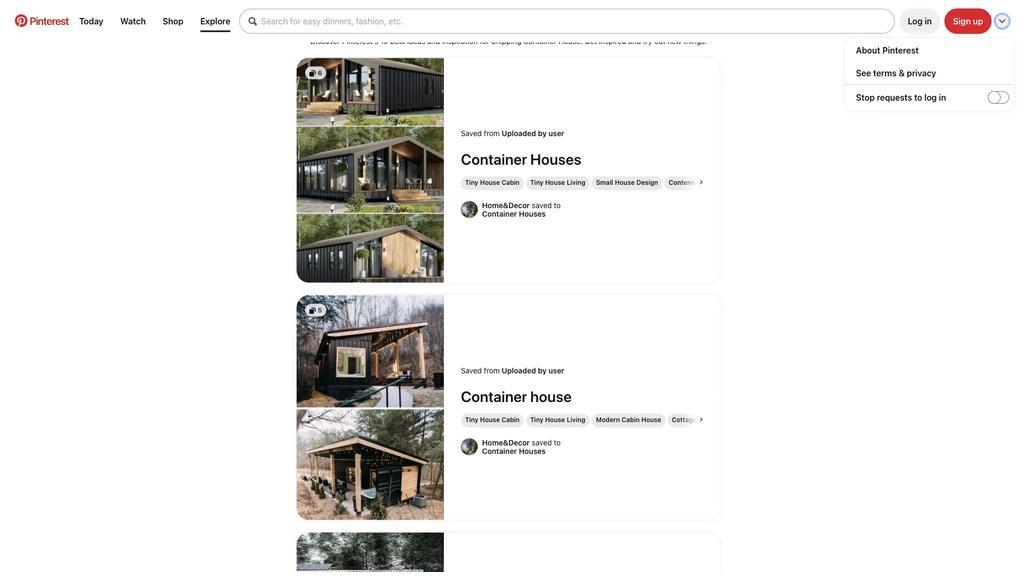 Task type: locate. For each thing, give the bounding box(es) containing it.
scroll image
[[700, 180, 704, 184], [700, 418, 704, 422]]

from
[[484, 129, 500, 138], [484, 366, 500, 375]]

1 vertical spatial container houses link
[[482, 210, 561, 218]]

saved from uploaded by user for houses
[[461, 129, 565, 138]]

1 home&decor image from the top
[[461, 201, 478, 218]]

0 vertical spatial to
[[915, 92, 923, 103]]

1 tiny house living link from the top
[[531, 178, 586, 186]]

identifier that shows the pin type image
[[310, 308, 316, 314]]

terms
[[874, 68, 897, 78]]

cottagecore house
[[672, 416, 733, 423]]

tiny house cabin link down container houses
[[465, 178, 520, 186]]

see
[[857, 68, 872, 78]]

1 from from the top
[[484, 129, 500, 138]]

to for container house
[[554, 438, 561, 447]]

tiny house living link down house
[[531, 416, 586, 423]]

0 vertical spatial saved from uploaded by user
[[461, 129, 565, 138]]

1 vertical spatial pinterest
[[883, 45, 919, 55]]

contener
[[669, 178, 698, 186]]

2 by from the top
[[538, 366, 547, 375]]

tiny house cabin down "container house"
[[465, 416, 520, 423]]

2 saved from uploaded by user from the top
[[461, 366, 565, 375]]

cabin down container houses
[[502, 178, 520, 186]]

1 vertical spatial uploaded
[[502, 366, 536, 375]]

0 vertical spatial from
[[484, 129, 500, 138]]

home&decor saved to container houses down container houses
[[482, 201, 561, 218]]

and left try
[[629, 37, 641, 45]]

1 vertical spatial houses
[[519, 210, 546, 218]]

uploaded up container houses
[[502, 129, 536, 138]]

saved for house
[[532, 438, 552, 447]]

tiny house cabin
[[465, 178, 520, 186], [465, 416, 520, 423]]

1 tiny house cabin from the top
[[465, 178, 520, 186]]

1 vertical spatial home&decor link
[[482, 438, 530, 447]]

2 tiny house living link from the top
[[531, 416, 586, 423]]

tiny house cabin for container houses
[[465, 178, 520, 186]]

container houses link for houses
[[482, 210, 561, 218]]

2 home&decor link from the top
[[482, 438, 530, 447]]

1 user from the top
[[549, 129, 565, 138]]

user
[[549, 129, 565, 138], [549, 366, 565, 375]]

stop
[[857, 92, 875, 103]]

2 tiny house cabin from the top
[[465, 416, 520, 423]]

0 vertical spatial houses
[[531, 150, 582, 168]]

today link
[[75, 12, 108, 30]]

pinterest up &
[[883, 45, 919, 55]]

1 scroll image from the top
[[700, 180, 704, 184]]

0 vertical spatial uploaded
[[502, 129, 536, 138]]

0 vertical spatial in
[[925, 16, 932, 26]]

1 vertical spatial saved from uploaded by user
[[461, 366, 565, 375]]

scroll image for container house
[[700, 418, 704, 422]]

1 vertical spatial in
[[940, 92, 947, 103]]

2 saved from the top
[[532, 438, 552, 447]]

home&decor down "container house"
[[482, 438, 530, 447]]

1 saved from the top
[[532, 201, 552, 210]]

1 vertical spatial home&decor image
[[461, 438, 478, 455]]

home&decor link
[[482, 201, 530, 210], [482, 438, 530, 447]]

2 from from the top
[[484, 366, 500, 375]]

1 home&decor saved to container houses from the top
[[482, 201, 561, 218]]

1 living from the top
[[567, 178, 586, 186]]

from for container houses
[[484, 129, 500, 138]]

living
[[567, 178, 586, 186], [567, 416, 586, 423]]

1 vertical spatial living
[[567, 416, 586, 423]]

saved down container houses
[[532, 201, 552, 210]]

identifier that shows the pin type image
[[310, 70, 316, 77]]

1 by from the top
[[538, 129, 547, 138]]

1 saved from the top
[[461, 129, 482, 138]]

1 vertical spatial tiny house cabin
[[465, 416, 520, 423]]

design
[[637, 178, 659, 186]]

by
[[538, 129, 547, 138], [538, 366, 547, 375]]

watch
[[120, 16, 146, 26]]

sign up button
[[945, 8, 992, 34]]

home&decor down container houses
[[482, 201, 530, 210]]

saved from uploaded by user up "container house"
[[461, 366, 565, 375]]

0 horizontal spatial in
[[925, 16, 932, 26]]

today
[[79, 16, 103, 26]]

living left small
[[567, 178, 586, 186]]

6 link
[[297, 58, 444, 283]]

saved
[[532, 201, 552, 210], [532, 438, 552, 447]]

explore link
[[196, 12, 235, 30]]

saved for container houses
[[461, 129, 482, 138]]

2 living from the top
[[567, 416, 586, 423]]

tiny house living down house
[[531, 416, 586, 423]]

living down container house link
[[567, 416, 586, 423]]

0 vertical spatial home&decor image
[[461, 201, 478, 218]]

tiny house living link
[[531, 178, 586, 186], [531, 416, 586, 423]]

home&decor link down container houses
[[482, 201, 530, 210]]

from for container house
[[484, 366, 500, 375]]

house
[[566, 10, 621, 32], [559, 37, 581, 45], [480, 178, 500, 186], [545, 178, 565, 186], [615, 178, 635, 186], [700, 178, 720, 186], [480, 416, 500, 423], [545, 416, 565, 423], [642, 416, 662, 423], [713, 416, 733, 423]]

cabin for houses
[[502, 178, 520, 186]]

tiny house living link for houses
[[531, 178, 586, 186]]

container houses
[[461, 150, 582, 168]]

0 vertical spatial pinterest
[[30, 14, 69, 27]]

home&decor saved to container houses
[[482, 201, 561, 218], [482, 438, 561, 456]]

1 tiny house cabin link from the top
[[465, 178, 520, 186]]

saved down house
[[532, 438, 552, 447]]

contener house
[[669, 178, 720, 186]]

1 vertical spatial home&decor saved to container houses
[[482, 438, 561, 456]]

2 scroll image from the top
[[700, 418, 704, 422]]

and right ideas
[[428, 37, 440, 45]]

1 vertical spatial to
[[554, 201, 561, 210]]

things.
[[684, 37, 707, 45]]

uploaded for houses
[[502, 129, 536, 138]]

1 vertical spatial shipping
[[492, 37, 522, 45]]

shipping up ideas
[[396, 10, 473, 32]]

2 vertical spatial houses
[[519, 447, 546, 456]]

2 uploaded from the top
[[502, 366, 536, 375]]

contener house link
[[669, 178, 720, 186]]

1 vertical spatial tiny house living
[[531, 416, 586, 423]]

in
[[925, 16, 932, 26], [940, 92, 947, 103]]

2 tiny house living from the top
[[531, 416, 586, 423]]

0 vertical spatial scroll image
[[700, 180, 704, 184]]

1 vertical spatial user
[[549, 366, 565, 375]]

stop requests to log in
[[857, 92, 947, 103]]

by up house
[[538, 366, 547, 375]]

1 vertical spatial by
[[538, 366, 547, 375]]

houses for houses
[[519, 210, 546, 218]]

home&decor saved to container houses down "container house"
[[482, 438, 561, 456]]

0 vertical spatial user
[[549, 129, 565, 138]]

see terms & privacy
[[857, 68, 937, 78]]

home&decor image for container houses
[[461, 201, 478, 218]]

tiny house living
[[531, 178, 586, 186], [531, 416, 586, 423]]

to for container houses
[[554, 201, 561, 210]]

0 vertical spatial by
[[538, 129, 547, 138]]

1 horizontal spatial and
[[629, 37, 641, 45]]

1 tiny house living from the top
[[531, 178, 586, 186]]

shipping container house discover pinterest's 10 best ideas and inspiration for shipping container house . get inspired and try out new things.
[[310, 10, 707, 45]]

2 vertical spatial container houses link
[[482, 447, 561, 456]]

1 vertical spatial home&decor
[[482, 438, 530, 447]]

tiny
[[465, 178, 479, 186], [531, 178, 544, 186], [465, 416, 479, 423], [531, 416, 544, 423]]

container house link
[[461, 388, 704, 405]]

houses from recycled shipping containers image
[[297, 533, 444, 572]]

for
[[480, 37, 490, 45]]

2 home&decor image from the top
[[461, 438, 478, 455]]

1 vertical spatial tiny house living link
[[531, 416, 586, 423]]

modern
[[596, 416, 620, 423]]

user for houses
[[549, 129, 565, 138]]

1 horizontal spatial pinterest
[[883, 45, 919, 55]]

0 vertical spatial saved
[[532, 201, 552, 210]]

saved from uploaded by user up container houses
[[461, 129, 565, 138]]

1 uploaded from the top
[[502, 129, 536, 138]]

container houses link
[[461, 150, 704, 168], [482, 210, 561, 218], [482, 447, 561, 456]]

2 home&decor saved to container houses from the top
[[482, 438, 561, 456]]

living for container houses
[[567, 178, 586, 186]]

pinterest right pinterest image on the left of the page
[[30, 14, 69, 27]]

tiny house cabin down container houses
[[465, 178, 520, 186]]

1 vertical spatial from
[[484, 366, 500, 375]]

0 vertical spatial tiny house cabin link
[[465, 178, 520, 186]]

cabin
[[502, 178, 520, 186], [502, 416, 520, 423], [622, 416, 640, 423]]

1 vertical spatial tiny house cabin link
[[465, 416, 520, 423]]

0 vertical spatial home&decor link
[[482, 201, 530, 210]]

saved from uploaded by user
[[461, 129, 565, 138], [461, 366, 565, 375]]

uploaded up "container house"
[[502, 366, 536, 375]]

0 vertical spatial saved
[[461, 129, 482, 138]]

0 vertical spatial container houses link
[[461, 150, 704, 168]]

10
[[380, 37, 388, 45]]

tiny house cabin link
[[465, 178, 520, 186], [465, 416, 520, 423]]

home&decor
[[482, 201, 530, 210], [482, 438, 530, 447]]

1 vertical spatial saved
[[532, 438, 552, 447]]

cottagecore
[[672, 416, 711, 423]]

2 tiny house cabin link from the top
[[465, 416, 520, 423]]

0 horizontal spatial pinterest
[[30, 14, 69, 27]]

sign
[[954, 16, 971, 26]]

by up container houses
[[538, 129, 547, 138]]

0 vertical spatial tiny house living link
[[531, 178, 586, 186]]

container
[[477, 10, 562, 32], [524, 37, 557, 45], [461, 150, 527, 168], [482, 210, 517, 218], [461, 388, 527, 405], [482, 447, 517, 456]]

1 saved from uploaded by user from the top
[[461, 129, 565, 138]]

from up container houses
[[484, 129, 500, 138]]

log in
[[908, 16, 932, 26]]

1 home&decor from the top
[[482, 201, 530, 210]]

and
[[428, 37, 440, 45], [629, 37, 641, 45]]

1 horizontal spatial shipping
[[492, 37, 522, 45]]

0 vertical spatial home&decor saved to container houses
[[482, 201, 561, 218]]

cabin down "container house"
[[502, 416, 520, 423]]

pinterest button
[[8, 14, 75, 28]]

tiny house living down container houses
[[531, 178, 586, 186]]

1 vertical spatial saved
[[461, 366, 482, 375]]

1 home&decor link from the top
[[482, 201, 530, 210]]

0 horizontal spatial and
[[428, 37, 440, 45]]

2 vertical spatial to
[[554, 438, 561, 447]]

by for house
[[538, 366, 547, 375]]

0 vertical spatial living
[[567, 178, 586, 186]]

to
[[915, 92, 923, 103], [554, 201, 561, 210], [554, 438, 561, 447]]

tiny house living link down container houses
[[531, 178, 586, 186]]

from up "container house"
[[484, 366, 500, 375]]

0 vertical spatial tiny house living
[[531, 178, 586, 186]]

2 home&decor from the top
[[482, 438, 530, 447]]

shipping
[[396, 10, 473, 32], [492, 37, 522, 45]]

new
[[668, 37, 682, 45]]

0 vertical spatial home&decor
[[482, 201, 530, 210]]

shipping right for
[[492, 37, 522, 45]]

home&decor image
[[461, 201, 478, 218], [461, 438, 478, 455]]

tiny house cabin link down "container house"
[[465, 416, 520, 423]]

ideas
[[407, 37, 426, 45]]

cottagecore house link
[[672, 416, 733, 423]]

about pinterest link
[[857, 45, 1014, 55]]

2 user from the top
[[549, 366, 565, 375]]

0 vertical spatial shipping
[[396, 10, 473, 32]]

home&decor link down "container house"
[[482, 438, 530, 447]]

user up house
[[549, 366, 565, 375]]

2 saved from the top
[[461, 366, 482, 375]]

log in button
[[900, 8, 941, 34]]

1 horizontal spatial in
[[940, 92, 947, 103]]

saved
[[461, 129, 482, 138], [461, 366, 482, 375]]

home&decor saved to container houses for houses
[[482, 201, 561, 218]]

user up container houses
[[549, 129, 565, 138]]

uploaded
[[502, 129, 536, 138], [502, 366, 536, 375]]

pinterest
[[30, 14, 69, 27], [883, 45, 919, 55]]

0 vertical spatial tiny house cabin
[[465, 178, 520, 186]]

container houses image
[[297, 58, 444, 283]]

5 link
[[297, 296, 444, 520]]

1 vertical spatial scroll image
[[700, 418, 704, 422]]

houses
[[531, 150, 582, 168], [519, 210, 546, 218], [519, 447, 546, 456]]



Task type: describe. For each thing, give the bounding box(es) containing it.
tiny house cabin for container house
[[465, 416, 520, 423]]

explore
[[200, 16, 231, 26]]

0 horizontal spatial shipping
[[396, 10, 473, 32]]

modern cabin house
[[596, 416, 662, 423]]

1 and from the left
[[428, 37, 440, 45]]

6
[[318, 69, 322, 77]]

scroll image for container houses
[[700, 180, 704, 184]]

out
[[655, 37, 666, 45]]

home&decor for houses
[[482, 201, 530, 210]]

get
[[585, 37, 597, 45]]

small house design
[[596, 178, 659, 186]]

up
[[974, 16, 984, 26]]

home&decor for house
[[482, 438, 530, 447]]

log
[[925, 92, 937, 103]]

container houses link for house
[[482, 447, 561, 456]]

2 and from the left
[[629, 37, 641, 45]]

pinterest's
[[342, 37, 378, 45]]

tiny house living for container house
[[531, 416, 586, 423]]

try
[[643, 37, 653, 45]]

&
[[899, 68, 905, 78]]

inspired
[[599, 37, 627, 45]]

small
[[596, 178, 614, 186]]

home&decor link for houses
[[482, 201, 530, 210]]

sign up
[[954, 16, 984, 26]]

tiny house cabin link for container house
[[465, 416, 520, 423]]

saved from uploaded by user for house
[[461, 366, 565, 375]]

saved for container house
[[461, 366, 482, 375]]

uploaded for house
[[502, 366, 536, 375]]

about
[[857, 45, 881, 55]]

tiny house cabin link for container houses
[[465, 178, 520, 186]]

.
[[581, 37, 583, 45]]

tiny house living link for house
[[531, 416, 586, 423]]

watch link
[[116, 12, 150, 30]]

best
[[390, 37, 405, 45]]

by for houses
[[538, 129, 547, 138]]

living for container house
[[567, 416, 586, 423]]

5
[[318, 307, 322, 314]]

about pinterest
[[857, 45, 919, 55]]

cabin for house
[[502, 416, 520, 423]]

houses for house
[[519, 447, 546, 456]]

in inside button
[[925, 16, 932, 26]]

privacy
[[907, 68, 937, 78]]

home&decor link for house
[[482, 438, 530, 447]]

small house design link
[[596, 178, 659, 186]]

cabin right modern in the bottom right of the page
[[622, 416, 640, 423]]

pinterest link
[[8, 14, 75, 27]]

pinterest image
[[15, 14, 28, 27]]

discover
[[310, 37, 340, 45]]

user for house
[[549, 366, 565, 375]]

home&decor saved to container houses for house
[[482, 438, 561, 456]]

house
[[531, 388, 572, 405]]

inspiration
[[442, 37, 478, 45]]

container house
[[461, 388, 572, 405]]

search image
[[249, 17, 257, 25]]

see terms & privacy link
[[857, 68, 1014, 78]]

shop
[[163, 16, 183, 26]]

tiny house living for container houses
[[531, 178, 586, 186]]

modern cabin house link
[[596, 416, 662, 423]]

log
[[908, 16, 923, 26]]

pinterest inside 'button'
[[30, 14, 69, 27]]

Search text field
[[261, 16, 895, 26]]

saved for houses
[[532, 201, 552, 210]]

home&decor image for container house
[[461, 438, 478, 455]]

container house image
[[297, 296, 444, 520]]

shop link
[[159, 12, 188, 30]]

requests
[[877, 92, 913, 103]]



Task type: vqa. For each thing, say whether or not it's contained in the screenshot.
for
yes



